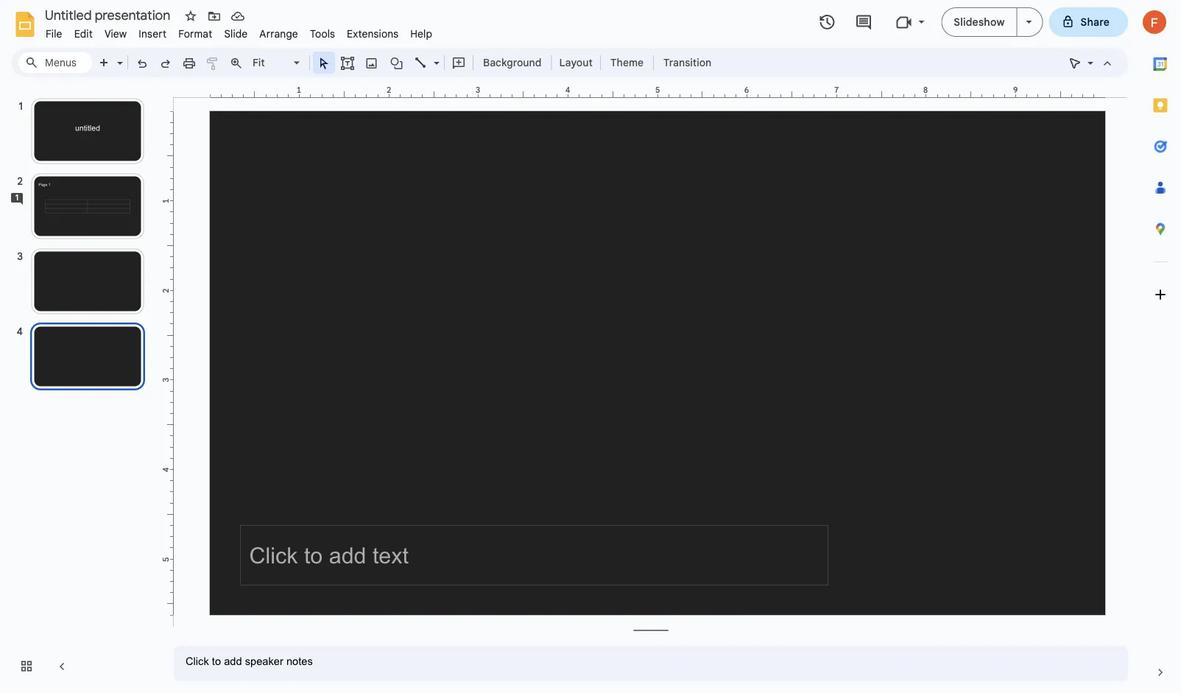 Task type: vqa. For each thing, say whether or not it's contained in the screenshot.
menu
no



Task type: locate. For each thing, give the bounding box(es) containing it.
Zoom text field
[[251, 52, 292, 73]]

help menu item
[[405, 25, 439, 42]]

Zoom field
[[248, 52, 307, 74]]

new slide with layout image
[[113, 53, 123, 58]]

layout button
[[555, 52, 598, 74]]

menu bar banner
[[0, 0, 1182, 693]]

background
[[483, 56, 542, 69]]

menu bar
[[40, 19, 439, 43]]

tab list
[[1141, 43, 1182, 652]]

slide
[[224, 27, 248, 40]]

application
[[0, 0, 1182, 693]]

help
[[411, 27, 433, 40]]

arrange menu item
[[254, 25, 304, 42]]

theme button
[[604, 52, 651, 74]]

menu bar inside menu bar banner
[[40, 19, 439, 43]]

view
[[105, 27, 127, 40]]

background button
[[477, 52, 549, 74]]

Star checkbox
[[181, 6, 201, 27]]

view menu item
[[99, 25, 133, 42]]

share
[[1081, 15, 1110, 28]]

transition button
[[657, 52, 719, 74]]

main toolbar
[[91, 52, 719, 74]]

navigation
[[0, 83, 162, 693]]

format menu item
[[173, 25, 218, 42]]

tools
[[310, 27, 335, 40]]

arrange
[[260, 27, 298, 40]]

share button
[[1050, 7, 1129, 37]]

insert
[[139, 27, 167, 40]]

menu bar containing file
[[40, 19, 439, 43]]



Task type: describe. For each thing, give the bounding box(es) containing it.
slide menu item
[[218, 25, 254, 42]]

navigation inside application
[[0, 83, 162, 693]]

extensions menu item
[[341, 25, 405, 42]]

extensions
[[347, 27, 399, 40]]

application containing slideshow
[[0, 0, 1182, 693]]

slideshow
[[954, 15, 1005, 28]]

theme
[[611, 56, 644, 69]]

shape image
[[389, 52, 406, 73]]

insert menu item
[[133, 25, 173, 42]]

slideshow button
[[942, 7, 1018, 37]]

file menu item
[[40, 25, 68, 42]]

Rename text field
[[40, 6, 179, 24]]

layout
[[560, 56, 593, 69]]

mode and view toolbar
[[1064, 48, 1120, 77]]

tab list inside menu bar banner
[[1141, 43, 1182, 652]]

presentation options image
[[1027, 21, 1033, 24]]

edit menu item
[[68, 25, 99, 42]]

tools menu item
[[304, 25, 341, 42]]

transition
[[664, 56, 712, 69]]

edit
[[74, 27, 93, 40]]

format
[[178, 27, 213, 40]]

file
[[46, 27, 62, 40]]

Menus field
[[18, 52, 92, 73]]

insert image image
[[364, 52, 381, 73]]



